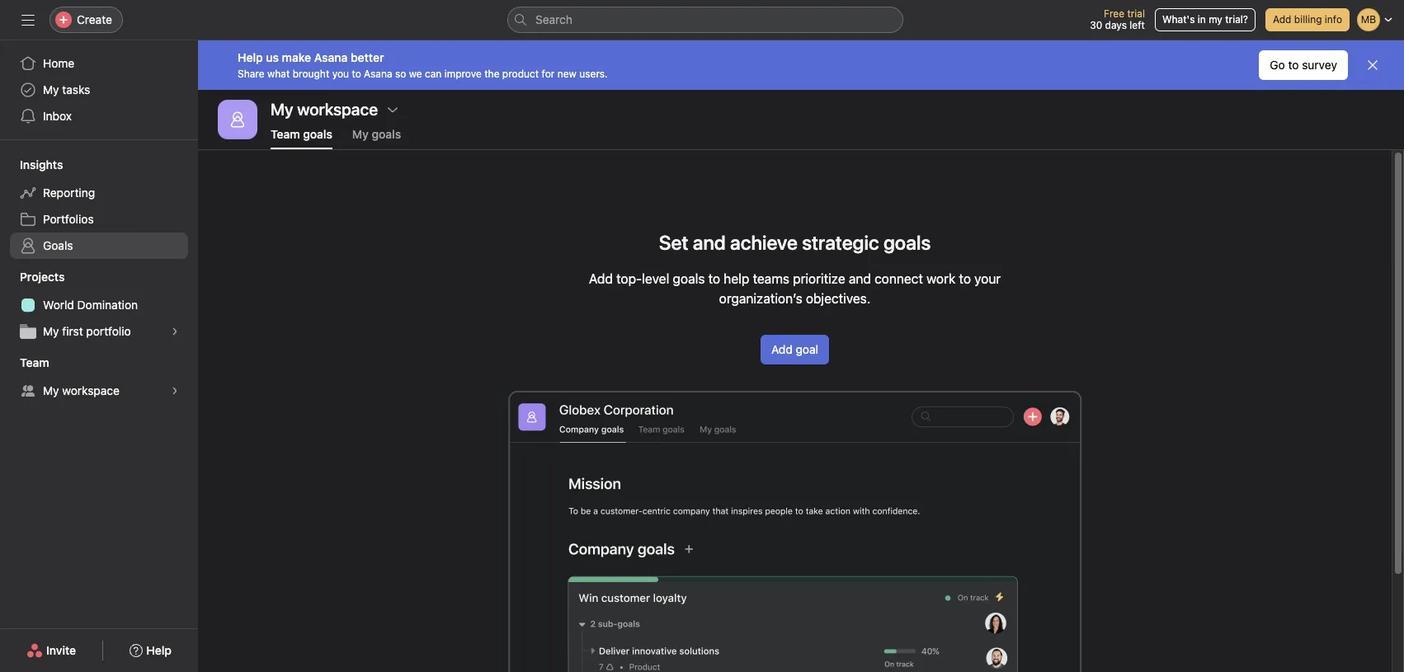 Task type: locate. For each thing, give the bounding box(es) containing it.
help
[[724, 272, 750, 286]]

my workspace link
[[10, 378, 188, 404]]

show options image
[[386, 103, 399, 116]]

goals down my workspace
[[303, 127, 333, 141]]

projects button
[[0, 269, 65, 286]]

0 horizontal spatial and
[[693, 231, 726, 254]]

set and achieve strategic goals
[[659, 231, 931, 254]]

my down my workspace
[[352, 127, 369, 141]]

help inside help us make asana better share what brought you to asana so we can improve the product for new users.
[[238, 50, 263, 64]]

insights element
[[0, 150, 198, 262]]

what's
[[1163, 13, 1195, 26]]

1 horizontal spatial help
[[238, 50, 263, 64]]

0 horizontal spatial goals
[[303, 127, 333, 141]]

help button
[[119, 636, 182, 666]]

add left 'billing'
[[1273, 13, 1292, 26]]

home
[[43, 56, 74, 70]]

and right set
[[693, 231, 726, 254]]

my goals
[[352, 127, 401, 141]]

add left goal
[[772, 343, 793, 357]]

1 horizontal spatial team
[[271, 127, 300, 141]]

2 vertical spatial add
[[772, 343, 793, 357]]

and up objectives.
[[849, 272, 871, 286]]

days
[[1106, 19, 1127, 31]]

search button
[[508, 7, 904, 33]]

add inside 'add top-level goals to help teams prioritize and connect work to your organization's objectives.'
[[589, 272, 613, 286]]

add goal
[[772, 343, 819, 357]]

2 horizontal spatial goals
[[673, 272, 705, 286]]

add billing info
[[1273, 13, 1343, 26]]

reporting
[[43, 186, 95, 200]]

my workspace
[[271, 100, 378, 119]]

add inside 'add billing info' button
[[1273, 13, 1292, 26]]

trial?
[[1226, 13, 1249, 26]]

add billing info button
[[1266, 8, 1350, 31]]

help us make asana better share what brought you to asana so we can improve the product for new users.
[[238, 50, 608, 80]]

my left first
[[43, 324, 59, 338]]

1 horizontal spatial and
[[849, 272, 871, 286]]

0 vertical spatial add
[[1273, 13, 1292, 26]]

free
[[1104, 7, 1125, 20]]

team inside dropdown button
[[20, 356, 49, 370]]

banner
[[198, 40, 1405, 90]]

goals down show options image
[[372, 127, 401, 141]]

team button
[[0, 355, 49, 371]]

team goals
[[271, 127, 333, 141]]

my for my tasks
[[43, 83, 59, 97]]

objectives.
[[806, 291, 871, 306]]

create button
[[50, 7, 123, 33]]

0 horizontal spatial team
[[20, 356, 49, 370]]

my goals link
[[352, 127, 401, 149]]

1 horizontal spatial add
[[772, 343, 793, 357]]

0 vertical spatial help
[[238, 50, 263, 64]]

1 vertical spatial help
[[146, 644, 172, 658]]

world domination link
[[10, 292, 188, 319]]

my inside teams element
[[43, 384, 59, 398]]

my first portfolio link
[[10, 319, 188, 345]]

add for add goal
[[772, 343, 793, 357]]

my left tasks
[[43, 83, 59, 97]]

make
[[282, 50, 311, 64]]

0 vertical spatial and
[[693, 231, 726, 254]]

goals for team goals
[[303, 127, 333, 141]]

0 horizontal spatial help
[[146, 644, 172, 658]]

team down my workspace
[[271, 127, 300, 141]]

my for my goals
[[352, 127, 369, 141]]

0 vertical spatial team
[[271, 127, 300, 141]]

asana
[[364, 67, 393, 80]]

1 horizontal spatial goals
[[372, 127, 401, 141]]

add for add billing info
[[1273, 13, 1292, 26]]

achieve
[[730, 231, 798, 254]]

goals
[[303, 127, 333, 141], [372, 127, 401, 141], [673, 272, 705, 286]]

left
[[1130, 19, 1146, 31]]

global element
[[0, 40, 198, 139]]

and
[[693, 231, 726, 254], [849, 272, 871, 286]]

goals right level
[[673, 272, 705, 286]]

to left your
[[959, 272, 971, 286]]

and inside 'add top-level goals to help teams prioritize and connect work to your organization's objectives.'
[[849, 272, 871, 286]]

my
[[43, 83, 59, 97], [352, 127, 369, 141], [43, 324, 59, 338], [43, 384, 59, 398]]

1 vertical spatial team
[[20, 356, 49, 370]]

invite
[[46, 644, 76, 658]]

asana better
[[314, 50, 384, 64]]

1 vertical spatial and
[[849, 272, 871, 286]]

add left top-
[[589, 272, 613, 286]]

2 horizontal spatial add
[[1273, 13, 1292, 26]]

my inside 'link'
[[43, 83, 59, 97]]

survey
[[1303, 58, 1338, 72]]

add top-level goals to help teams prioritize and connect work to your organization's objectives.
[[589, 272, 1001, 306]]

in
[[1198, 13, 1206, 26]]

team up my workspace
[[20, 356, 49, 370]]

team goals link
[[271, 127, 333, 149]]

go to survey
[[1270, 58, 1338, 72]]

1 vertical spatial add
[[589, 272, 613, 286]]

my workspace
[[43, 384, 120, 398]]

to inside button
[[1289, 58, 1299, 72]]

help
[[238, 50, 263, 64], [146, 644, 172, 658]]

my inside projects element
[[43, 324, 59, 338]]

add inside add goal button
[[772, 343, 793, 357]]

dismiss image
[[1367, 59, 1380, 72]]

add
[[1273, 13, 1292, 26], [589, 272, 613, 286], [772, 343, 793, 357]]

share
[[238, 67, 265, 80]]

to right the you
[[352, 67, 361, 80]]

projects element
[[0, 262, 198, 348]]

see details, my workspace image
[[170, 386, 180, 396]]

see details, my first portfolio image
[[170, 327, 180, 337]]

to right go on the right
[[1289, 58, 1299, 72]]

0 horizontal spatial add
[[589, 272, 613, 286]]

my down team dropdown button
[[43, 384, 59, 398]]

help inside help "dropdown button"
[[146, 644, 172, 658]]

to
[[1289, 58, 1299, 72], [352, 67, 361, 80], [709, 272, 721, 286], [959, 272, 971, 286]]



Task type: describe. For each thing, give the bounding box(es) containing it.
work
[[927, 272, 956, 286]]

tasks
[[62, 83, 90, 97]]

insights
[[20, 158, 63, 172]]

info
[[1325, 13, 1343, 26]]

goal
[[796, 343, 819, 357]]

world
[[43, 298, 74, 312]]

my for my first portfolio
[[43, 324, 59, 338]]

goals for my goals
[[372, 127, 401, 141]]

help for help
[[146, 644, 172, 658]]

portfolios
[[43, 212, 94, 226]]

set
[[659, 231, 689, 254]]

connect
[[875, 272, 924, 286]]

my
[[1209, 13, 1223, 26]]

inbox link
[[10, 103, 188, 130]]

world domination
[[43, 298, 138, 312]]

product
[[503, 67, 539, 80]]

what
[[267, 67, 290, 80]]

teams element
[[0, 348, 198, 408]]

trial
[[1128, 7, 1146, 20]]

teams
[[753, 272, 790, 286]]

you
[[332, 67, 349, 80]]

prioritize
[[793, 272, 846, 286]]

home link
[[10, 50, 188, 77]]

users.
[[580, 67, 608, 80]]

strategic goals
[[802, 231, 931, 254]]

top-
[[617, 272, 642, 286]]

reporting link
[[10, 180, 188, 206]]

level
[[642, 272, 670, 286]]

team for team goals
[[271, 127, 300, 141]]

my tasks link
[[10, 77, 188, 103]]

to inside help us make asana better share what brought you to asana so we can improve the product for new users.
[[352, 67, 361, 80]]

can
[[425, 67, 442, 80]]

we
[[409, 67, 422, 80]]

search
[[536, 12, 573, 26]]

new
[[558, 67, 577, 80]]

billing
[[1295, 13, 1323, 26]]

my first portfolio
[[43, 324, 131, 338]]

hide sidebar image
[[21, 13, 35, 26]]

goals
[[43, 239, 73, 253]]

create
[[77, 12, 112, 26]]

invite button
[[16, 636, 87, 666]]

projects
[[20, 270, 65, 284]]

your
[[975, 272, 1001, 286]]

portfolios link
[[10, 206, 188, 233]]

organization's
[[719, 291, 803, 306]]

to left help
[[709, 272, 721, 286]]

help for help us make asana better share what brought you to asana so we can improve the product for new users.
[[238, 50, 263, 64]]

what's in my trial? button
[[1155, 8, 1256, 31]]

first
[[62, 324, 83, 338]]

goals link
[[10, 233, 188, 259]]

what's in my trial?
[[1163, 13, 1249, 26]]

so
[[395, 67, 406, 80]]

add for add top-level goals to help teams prioritize and connect work to your organization's objectives.
[[589, 272, 613, 286]]

insights button
[[0, 157, 63, 173]]

go to survey button
[[1260, 50, 1349, 80]]

improve
[[445, 67, 482, 80]]

the
[[485, 67, 500, 80]]

my tasks
[[43, 83, 90, 97]]

for
[[542, 67, 555, 80]]

goals inside 'add top-level goals to help teams prioritize and connect work to your organization's objectives.'
[[673, 272, 705, 286]]

search list box
[[508, 7, 904, 33]]

go
[[1270, 58, 1286, 72]]

add goal button
[[761, 335, 829, 365]]

my for my workspace
[[43, 384, 59, 398]]

brought
[[293, 67, 330, 80]]

workspace
[[62, 384, 120, 398]]

domination
[[77, 298, 138, 312]]

30
[[1090, 19, 1103, 31]]

free trial 30 days left
[[1090, 7, 1146, 31]]

team for team
[[20, 356, 49, 370]]

portfolio
[[86, 324, 131, 338]]

banner containing help us make asana better
[[198, 40, 1405, 90]]

inbox
[[43, 109, 72, 123]]

us
[[266, 50, 279, 64]]



Task type: vqa. For each thing, say whether or not it's contained in the screenshot.
Archive in button
no



